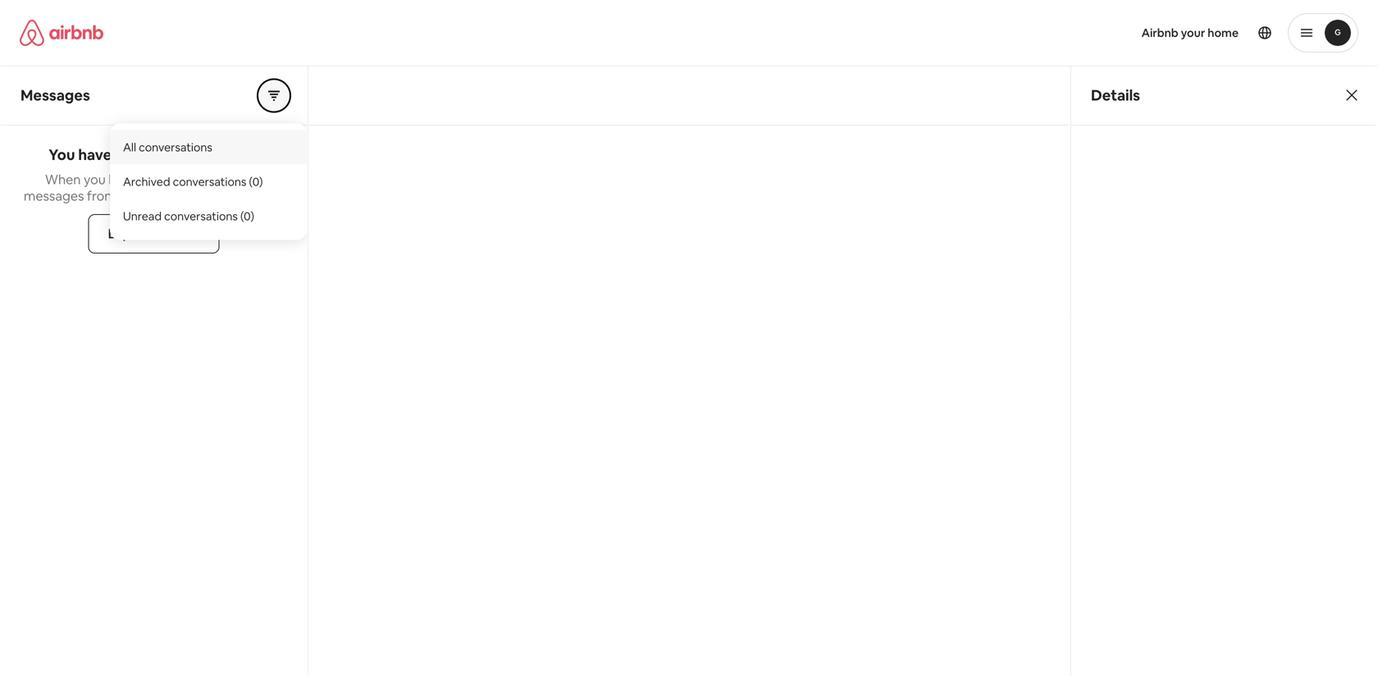Task type: vqa. For each thing, say whether or not it's contained in the screenshot.
second the from right
no



Task type: locate. For each thing, give the bounding box(es) containing it.
your up unread
[[119, 187, 146, 204]]

you have no unread messages when you book a trip or experience, messages from your host will show up here.
[[24, 145, 284, 204]]

0 horizontal spatial messages
[[24, 187, 84, 204]]

you
[[84, 171, 106, 188]]

group
[[258, 79, 290, 112]]

(0) down up
[[240, 209, 254, 224]]

0 vertical spatial messages
[[188, 145, 259, 164]]

your inside profile element
[[1181, 25, 1205, 40]]

your
[[1181, 25, 1205, 40], [119, 187, 146, 204]]

conversations for archived
[[173, 174, 246, 189]]

unread conversations (0)
[[123, 209, 254, 224]]

conversations inside all conversations button
[[139, 140, 212, 155]]

0 vertical spatial conversations
[[139, 140, 212, 155]]

trip
[[152, 171, 174, 188]]

1 vertical spatial airbnb
[[158, 225, 200, 242]]

1 vertical spatial conversations
[[173, 174, 246, 189]]

explore
[[108, 225, 155, 242]]

conversations for unread
[[164, 209, 238, 224]]

messages
[[188, 145, 259, 164], [24, 187, 84, 204]]

messages up experience,
[[188, 145, 259, 164]]

0 vertical spatial airbnb
[[1142, 25, 1179, 40]]

(0) for unread conversations (0)
[[240, 209, 254, 224]]

your inside you have no unread messages when you book a trip or experience, messages from your host will show up here.
[[119, 187, 146, 204]]

(0) right show
[[249, 174, 263, 189]]

airbnb your home link
[[1132, 16, 1249, 50]]

up
[[235, 187, 251, 204]]

from
[[87, 187, 116, 204]]

1 horizontal spatial messages
[[188, 145, 259, 164]]

a
[[142, 171, 149, 188]]

filter conversations. current filter: all conversations image
[[267, 89, 281, 102]]

(0)
[[249, 174, 263, 189], [240, 209, 254, 224]]

profile element
[[709, 0, 1359, 66]]

archived
[[123, 174, 170, 189]]

airbnb left home
[[1142, 25, 1179, 40]]

0 horizontal spatial airbnb
[[158, 225, 200, 242]]

airbnb
[[1142, 25, 1179, 40], [158, 225, 200, 242]]

all
[[123, 140, 136, 155]]

0 vertical spatial your
[[1181, 25, 1205, 40]]

0 vertical spatial (0)
[[249, 174, 263, 189]]

2 vertical spatial conversations
[[164, 209, 238, 224]]

1 vertical spatial (0)
[[240, 209, 254, 224]]

all conversations
[[123, 140, 212, 155]]

1 horizontal spatial your
[[1181, 25, 1205, 40]]

0 horizontal spatial your
[[119, 187, 146, 204]]

airbnb your home
[[1142, 25, 1239, 40]]

1 vertical spatial messages
[[24, 187, 84, 204]]

1 horizontal spatial airbnb
[[1142, 25, 1179, 40]]

messaging page main contents element
[[0, 66, 1378, 676]]

no
[[115, 145, 133, 164]]

airbnb inside messaging page main contents element
[[158, 225, 200, 242]]

your left home
[[1181, 25, 1205, 40]]

messages down "you"
[[24, 187, 84, 204]]

1 vertical spatial your
[[119, 187, 146, 204]]

airbnb down unread conversations (0) on the top left
[[158, 225, 200, 242]]

archived conversations (0)
[[123, 174, 263, 189]]

book
[[108, 171, 139, 188]]

conversations
[[139, 140, 212, 155], [173, 174, 246, 189], [164, 209, 238, 224]]



Task type: describe. For each thing, give the bounding box(es) containing it.
group inside messaging page main contents element
[[258, 79, 290, 112]]

conversations for all
[[139, 140, 212, 155]]

(0) for archived conversations (0)
[[249, 174, 263, 189]]

when
[[45, 171, 81, 188]]

explore airbnb
[[108, 225, 200, 242]]

host
[[149, 187, 176, 204]]

unread
[[123, 209, 162, 224]]

here.
[[254, 187, 284, 204]]

all conversations button
[[110, 130, 307, 164]]

you
[[49, 145, 75, 164]]

have
[[78, 145, 112, 164]]

experience,
[[192, 171, 263, 188]]

details
[[1091, 86, 1140, 105]]

unread
[[136, 145, 185, 164]]

or
[[177, 171, 189, 188]]

will
[[179, 187, 198, 204]]

explore airbnb link
[[88, 214, 219, 254]]

home
[[1208, 25, 1239, 40]]

messages
[[21, 86, 90, 105]]

show
[[201, 187, 232, 204]]

airbnb inside profile element
[[1142, 25, 1179, 40]]



